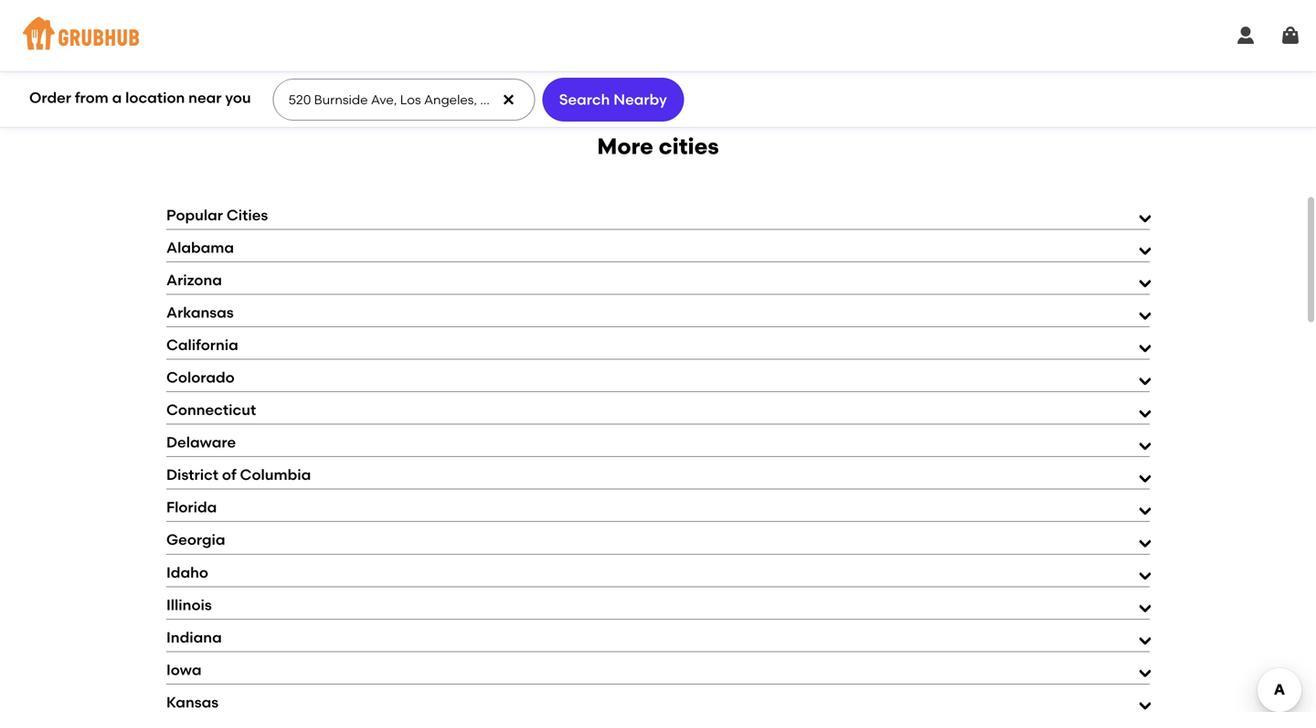 Task type: describe. For each thing, give the bounding box(es) containing it.
nearby
[[399, 59, 467, 82]]

connecticut
[[166, 401, 256, 419]]

search
[[559, 90, 610, 108]]

california
[[166, 336, 238, 354]]

more
[[598, 133, 654, 160]]

main navigation navigation
[[0, 0, 1317, 71]]

choose
[[166, 59, 239, 82]]

more cities
[[598, 133, 719, 160]]

panera
[[262, 59, 331, 82]]

search nearby button
[[543, 78, 684, 122]]

arizona
[[166, 271, 222, 289]]

from
[[75, 89, 109, 107]]

nearby
[[614, 90, 667, 108]]

1 horizontal spatial svg image
[[1235, 25, 1257, 47]]

1 vertical spatial a
[[112, 89, 122, 107]]

kansas
[[166, 694, 219, 711]]

location
[[125, 89, 185, 107]]

2 horizontal spatial svg image
[[1280, 25, 1302, 47]]

georgia
[[166, 531, 225, 549]]

district of columbia
[[166, 466, 311, 484]]

of
[[222, 466, 237, 484]]

columbia
[[240, 466, 311, 484]]



Task type: vqa. For each thing, say whether or not it's contained in the screenshot.
Nearby
yes



Task type: locate. For each thing, give the bounding box(es) containing it.
near
[[189, 89, 222, 107]]

svg image
[[1235, 25, 1257, 47], [1280, 25, 1302, 47], [501, 92, 516, 107]]

alabama
[[166, 239, 234, 256]]

indiana
[[166, 629, 222, 646]]

cities
[[227, 206, 268, 224]]

cities
[[659, 133, 719, 160]]

popular cities
[[166, 206, 268, 224]]

idaho
[[166, 564, 208, 581]]

arkansas
[[166, 304, 234, 321]]

search nearby
[[559, 90, 667, 108]]

Search Address search field
[[273, 80, 533, 120]]

florida
[[166, 499, 217, 516]]

illinois
[[166, 596, 212, 614]]

delaware
[[166, 434, 236, 451]]

0 horizontal spatial svg image
[[501, 92, 516, 107]]

bread
[[336, 59, 394, 82]]

1 horizontal spatial a
[[244, 59, 257, 82]]

order
[[29, 89, 71, 107]]

iowa
[[166, 661, 202, 679]]

colorado
[[166, 369, 235, 386]]

a up the you
[[244, 59, 257, 82]]

0 horizontal spatial a
[[112, 89, 122, 107]]

district
[[166, 466, 219, 484]]

choose a panera bread nearby
[[166, 59, 467, 82]]

popular
[[166, 206, 223, 224]]

a
[[244, 59, 257, 82], [112, 89, 122, 107]]

a right "from"
[[112, 89, 122, 107]]

0 vertical spatial a
[[244, 59, 257, 82]]

you
[[225, 89, 251, 107]]

order from a location near you
[[29, 89, 251, 107]]



